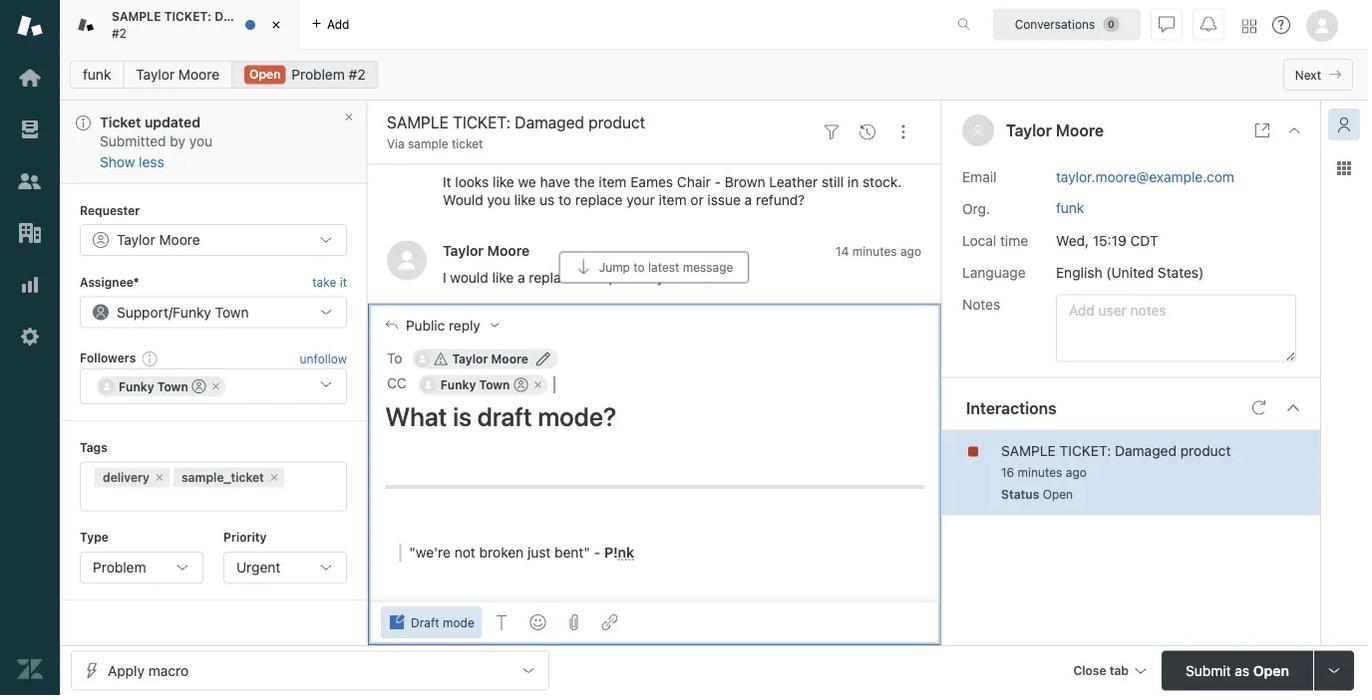 Task type: locate. For each thing, give the bounding box(es) containing it.
1 vertical spatial to
[[633, 261, 645, 275]]

i
[[443, 270, 446, 286]]

town right / on the left of page
[[215, 304, 249, 320]]

moore inside secondary element
[[178, 66, 219, 83]]

thank
[[617, 270, 653, 286]]

language
[[962, 264, 1026, 281]]

funky right funkytownclown1@gmail.com image
[[119, 379, 154, 393]]

close image
[[266, 15, 286, 35], [1286, 123, 1302, 139]]

0 vertical spatial close image
[[266, 15, 286, 35]]

0 vertical spatial a
[[744, 192, 752, 208]]

funky town for user is an agent image
[[440, 379, 510, 393]]

that.
[[535, 138, 564, 154]]

1 horizontal spatial funky town
[[440, 379, 510, 393]]

ticket: inside the "sample ticket: damaged product 16 minutes ago status open"
[[1060, 443, 1111, 459]]

- up issue
[[715, 174, 721, 190]]

issue
[[707, 192, 741, 208]]

moore up would
[[487, 243, 530, 259]]

1 vertical spatial a
[[517, 270, 525, 286]]

funky town up 'is'
[[440, 379, 510, 393]]

you inside the eames chair - brown leather still in stock. would you like us to replace your item or issue a refund?
[[487, 192, 510, 208]]

moore down the sample ticket: damaged product #2
[[178, 66, 219, 83]]

ago inside the "sample ticket: damaged product 16 minutes ago status open"
[[1066, 466, 1087, 480]]

ago
[[900, 245, 921, 259], [1066, 466, 1087, 480]]

tab
[[60, 0, 320, 50]]

moore inside conversationlabel log
[[487, 243, 530, 259]]

thank
[[443, 138, 482, 154]]

0 horizontal spatial open
[[249, 67, 281, 81]]

1 vertical spatial ticket:
[[1060, 443, 1111, 459]]

brown
[[725, 174, 765, 190]]

1 horizontal spatial a
[[744, 192, 752, 208]]

open
[[249, 67, 281, 81], [1043, 488, 1073, 502], [1253, 663, 1289, 680]]

sample inside the sample ticket: damaged product #2
[[112, 10, 161, 24]]

#2
[[112, 26, 126, 40], [349, 66, 366, 83]]

0 vertical spatial taylor moore link
[[123, 61, 232, 89]]

secondary element
[[60, 55, 1368, 95]]

1 horizontal spatial open
[[1043, 488, 1073, 502]]

close ticket collision notification image
[[343, 111, 355, 123]]

0 horizontal spatial damaged
[[215, 10, 270, 24]]

remove image right the "sample_ticket"
[[268, 472, 280, 483]]

urgent button
[[223, 552, 347, 584]]

0 vertical spatial sample
[[112, 10, 161, 24]]

close image inside tab
[[266, 15, 286, 35]]

2 vertical spatial open
[[1253, 663, 1289, 680]]

1 horizontal spatial to
[[633, 261, 645, 275]]

0 horizontal spatial remove image
[[210, 380, 222, 392]]

sample for sample ticket: damaged product #2
[[112, 10, 161, 24]]

followers element
[[80, 368, 347, 404]]

damaged inside the sample ticket: damaged product #2
[[215, 10, 270, 24]]

damaged for sample ticket: damaged product #2
[[215, 10, 270, 24]]

funky right support
[[173, 304, 211, 320]]

town inside followers element
[[157, 379, 188, 393]]

submit as open
[[1186, 663, 1289, 680]]

1 horizontal spatial #2
[[349, 66, 366, 83]]

minutes
[[852, 245, 897, 259], [1018, 466, 1062, 480]]

customer context image
[[1336, 117, 1352, 133]]

1 horizontal spatial minutes
[[1018, 466, 1062, 480]]

draft mode
[[411, 616, 474, 630]]

open right as
[[1253, 663, 1289, 680]]

1 horizontal spatial sample
[[1001, 443, 1056, 459]]

close tab button
[[1064, 652, 1154, 694]]

draft
[[411, 616, 439, 630]]

you down 'looks'
[[487, 192, 510, 208]]

english
[[1056, 264, 1102, 281]]

0 vertical spatial like
[[493, 174, 514, 190]]

(united
[[1106, 264, 1154, 281]]

close image left add popup button
[[266, 15, 286, 35]]

0 vertical spatial ticket:
[[164, 10, 211, 24]]

you.
[[657, 270, 684, 286]]

14
[[836, 245, 849, 259]]

to right us
[[558, 192, 571, 208]]

funk up wed,
[[1056, 199, 1084, 216]]

product for sample ticket: damaged product #2
[[273, 10, 320, 24]]

1 vertical spatial #2
[[349, 66, 366, 83]]

15:19
[[1093, 232, 1126, 249]]

minutes up status
[[1018, 466, 1062, 480]]

updated
[[145, 114, 200, 131]]

assignee*
[[80, 275, 139, 289]]

0 horizontal spatial ago
[[900, 245, 921, 259]]

funky inside followers element
[[119, 379, 154, 393]]

events image
[[859, 124, 875, 140]]

2 vertical spatial like
[[492, 270, 514, 286]]

remove image right user is an agent icon
[[210, 380, 222, 392]]

0 horizontal spatial minutes
[[852, 245, 897, 259]]

funk link
[[70, 61, 124, 89], [1056, 199, 1084, 216]]

0 vertical spatial -
[[715, 174, 721, 190]]

1 vertical spatial -
[[594, 545, 600, 561]]

a down brown on the top right
[[744, 192, 752, 208]]

0 vertical spatial to
[[558, 192, 571, 208]]

open down "16 minutes ago" text box at right
[[1043, 488, 1073, 502]]

a inside the eames chair - brown leather still in stock. would you like us to replace your item or issue a refund?
[[744, 192, 752, 208]]

town left user is an agent image
[[479, 379, 510, 393]]

you inside ticket updated submitted by you show less
[[189, 133, 213, 150]]

0 horizontal spatial to
[[558, 192, 571, 208]]

you
[[189, 133, 213, 150], [486, 138, 509, 154], [487, 192, 510, 208]]

1 horizontal spatial town
[[215, 304, 249, 320]]

product inside the "sample ticket: damaged product 16 minutes ago status open"
[[1180, 443, 1231, 459]]

#2 inside secondary element
[[349, 66, 366, 83]]

ticket:
[[164, 10, 211, 24], [1060, 443, 1111, 459]]

customers image
[[17, 169, 43, 194]]

get help image
[[1272, 16, 1290, 34]]

taylor moore link up updated
[[123, 61, 232, 89]]

0 vertical spatial funk
[[83, 66, 111, 83]]

funky town option
[[419, 376, 548, 395], [97, 376, 226, 396]]

displays possible ticket submission types image
[[1326, 664, 1342, 680]]

1 horizontal spatial item
[[659, 192, 687, 208]]

2 horizontal spatial funky
[[440, 379, 476, 393]]

open left problem #2
[[249, 67, 281, 81]]

assignee* element
[[80, 296, 347, 328]]

bent"
[[555, 545, 590, 561]]

1 vertical spatial open
[[1043, 488, 1073, 502]]

delivery
[[103, 471, 150, 484]]

0 vertical spatial damaged
[[215, 10, 270, 24]]

problem down type
[[93, 559, 146, 576]]

remove image for user is an agent image
[[532, 380, 544, 392]]

funky town option up what is draft mode?
[[419, 376, 548, 395]]

it looks like we have the item
[[443, 174, 630, 190]]

macro
[[148, 663, 189, 680]]

1 horizontal spatial taylor moore link
[[443, 243, 530, 259]]

1 horizontal spatial funky
[[173, 304, 211, 320]]

1 horizontal spatial damaged
[[1115, 443, 1177, 459]]

0 horizontal spatial problem
[[93, 559, 146, 576]]

1 vertical spatial item
[[659, 192, 687, 208]]

0 horizontal spatial funk
[[83, 66, 111, 83]]

ticket: for sample ticket: damaged product 16 minutes ago status open
[[1060, 443, 1111, 459]]

0 vertical spatial ago
[[900, 245, 921, 259]]

problem inside secondary element
[[291, 66, 345, 83]]

14 minutes ago
[[836, 245, 921, 259]]

funky town down info on adding followers icon
[[119, 379, 188, 393]]

town left user is an agent icon
[[157, 379, 188, 393]]

0 horizontal spatial -
[[594, 545, 600, 561]]

0 vertical spatial funk link
[[70, 61, 124, 89]]

funky for the funky town option inside the followers element
[[119, 379, 154, 393]]

2 horizontal spatial remove image
[[532, 380, 544, 392]]

open inside secondary element
[[249, 67, 281, 81]]

like
[[493, 174, 514, 190], [514, 192, 536, 208], [492, 270, 514, 286]]

1 vertical spatial product
[[1180, 443, 1231, 459]]

would
[[450, 270, 488, 286]]

0 vertical spatial item
[[599, 174, 627, 190]]

taylor moore link up would
[[443, 243, 530, 259]]

0 horizontal spatial sample
[[112, 10, 161, 24]]

product
[[273, 10, 320, 24], [1180, 443, 1231, 459]]

funky town
[[440, 379, 510, 393], [119, 379, 188, 393]]

wed, 15:19 cdt
[[1056, 232, 1158, 249]]

status
[[1001, 488, 1039, 502]]

funky town inside followers element
[[119, 379, 188, 393]]

conversationlabel log
[[367, 73, 941, 304]]

problem down add popup button
[[291, 66, 345, 83]]

user image
[[972, 125, 984, 137], [974, 126, 982, 136]]

0 vertical spatial open
[[249, 67, 281, 81]]

town
[[215, 304, 249, 320], [479, 379, 510, 393], [157, 379, 188, 393]]

have
[[540, 174, 570, 190]]

damaged inside the "sample ticket: damaged product 16 minutes ago status open"
[[1115, 443, 1177, 459]]

mode
[[443, 616, 474, 630]]

16 minutes ago text field
[[1001, 466, 1087, 480]]

item left or
[[659, 192, 687, 208]]

support / funky town
[[117, 304, 249, 320]]

sample inside the "sample ticket: damaged product 16 minutes ago status open"
[[1001, 443, 1056, 459]]

cdt
[[1130, 232, 1158, 249]]

funky town option inside followers element
[[97, 376, 226, 396]]

item
[[599, 174, 627, 190], [659, 192, 687, 208]]

taylor inside secondary element
[[136, 66, 175, 83]]

- inside the eames chair - brown leather still in stock. would you like us to replace your item or issue a refund?
[[715, 174, 721, 190]]

0 horizontal spatial funky town
[[119, 379, 188, 393]]

1 vertical spatial minutes
[[1018, 466, 1062, 480]]

1 horizontal spatial funky town option
[[419, 376, 548, 395]]

message
[[683, 261, 733, 275]]

Public reply composer Draft mode text field
[[377, 399, 932, 624]]

funky right funkytownclown1@gmail.com icon
[[440, 379, 476, 393]]

funk link up wed,
[[1056, 199, 1084, 216]]

to inside jump to latest message button
[[633, 261, 645, 275]]

1 horizontal spatial product
[[1180, 443, 1231, 459]]

wed,
[[1056, 232, 1089, 249]]

0 vertical spatial #2
[[112, 26, 126, 40]]

1 horizontal spatial -
[[715, 174, 721, 190]]

us
[[539, 192, 555, 208]]

funk link up ticket
[[70, 61, 124, 89]]

moore up user is an agent image
[[491, 352, 528, 366]]

0 horizontal spatial taylor moore link
[[123, 61, 232, 89]]

is
[[453, 401, 472, 431]]

jump to latest message button
[[559, 252, 749, 284]]

- inside public reply composer draft mode text box
[[594, 545, 600, 561]]

problem inside popup button
[[93, 559, 146, 576]]

0 horizontal spatial funky town option
[[97, 376, 226, 396]]

taylor moore inside conversationlabel log
[[443, 243, 530, 259]]

-
[[715, 174, 721, 190], [594, 545, 600, 561]]

what is draft mode?
[[385, 401, 617, 431]]

1 vertical spatial ago
[[1066, 466, 1087, 480]]

ticket: inside the sample ticket: damaged product #2
[[164, 10, 211, 24]]

item up replace
[[599, 174, 627, 190]]

alert containing ticket updated
[[60, 101, 367, 184]]

0 horizontal spatial a
[[517, 270, 525, 286]]

filter image
[[824, 124, 840, 140]]

ago right 14
[[900, 245, 921, 259]]

funky town option down info on adding followers icon
[[97, 376, 226, 396]]

remove image right user is an agent image
[[532, 380, 544, 392]]

0 horizontal spatial town
[[157, 379, 188, 393]]

0 vertical spatial problem
[[291, 66, 345, 83]]

1 horizontal spatial ago
[[1066, 466, 1087, 480]]

like right would
[[492, 270, 514, 286]]

button displays agent's chat status as invisible. image
[[1159, 16, 1175, 32]]

you right the by
[[189, 133, 213, 150]]

/
[[168, 304, 173, 320]]

0 vertical spatial product
[[273, 10, 320, 24]]

1 vertical spatial like
[[514, 192, 536, 208]]

remove image
[[532, 380, 544, 392], [210, 380, 222, 392], [268, 472, 280, 483]]

0 horizontal spatial funky
[[119, 379, 154, 393]]

taylor
[[136, 66, 175, 83], [1006, 121, 1052, 140], [117, 232, 155, 248], [443, 243, 484, 259], [452, 352, 488, 366]]

like left we
[[493, 174, 514, 190]]

show
[[100, 153, 135, 170]]

0 horizontal spatial funk link
[[70, 61, 124, 89]]

your
[[626, 192, 655, 208]]

to right jump at the left top of page
[[633, 261, 645, 275]]

1 horizontal spatial problem
[[291, 66, 345, 83]]

ago right 16
[[1066, 466, 1087, 480]]

minutes inside conversationlabel log
[[852, 245, 897, 259]]

1 vertical spatial damaged
[[1115, 443, 1177, 459]]

close image right view more details icon
[[1286, 123, 1302, 139]]

jump to latest message
[[599, 261, 733, 275]]

1 vertical spatial problem
[[93, 559, 146, 576]]

0 horizontal spatial close image
[[266, 15, 286, 35]]

town inside assignee* element
[[215, 304, 249, 320]]

1 vertical spatial funk link
[[1056, 199, 1084, 216]]

taylor moore link
[[123, 61, 232, 89], [443, 243, 530, 259]]

1 vertical spatial taylor moore link
[[443, 243, 530, 259]]

zendesk image
[[17, 657, 43, 683]]

0 horizontal spatial product
[[273, 10, 320, 24]]

#2 right the zendesk support icon
[[112, 26, 126, 40]]

0 horizontal spatial #2
[[112, 26, 126, 40]]

zendesk products image
[[1242, 19, 1256, 33]]

product inside the sample ticket: damaged product #2
[[273, 10, 320, 24]]

funk up ticket
[[83, 66, 111, 83]]

add link (cmd k) image
[[602, 615, 618, 631]]

1 vertical spatial sample
[[1001, 443, 1056, 459]]

0 horizontal spatial ticket:
[[164, 10, 211, 24]]

1 vertical spatial funk
[[1056, 199, 1084, 216]]

alert
[[60, 101, 367, 184]]

1 vertical spatial close image
[[1286, 123, 1302, 139]]

0 vertical spatial minutes
[[852, 245, 897, 259]]

leather
[[769, 174, 818, 190]]

sample
[[112, 10, 161, 24], [1001, 443, 1056, 459]]

2 horizontal spatial town
[[479, 379, 510, 393]]

funkytownclown1@gmail.com image
[[99, 378, 115, 394]]

like down we
[[514, 192, 536, 208]]

taylor moore inside secondary element
[[136, 66, 219, 83]]

via
[[387, 137, 404, 151]]

tabs tab list
[[60, 0, 936, 50]]

#2 up close ticket collision notification image
[[349, 66, 366, 83]]

get started image
[[17, 65, 43, 91]]

#2 inside the sample ticket: damaged product #2
[[112, 26, 126, 40]]

sample ticket: damaged product 16 minutes ago status open
[[1001, 443, 1231, 502]]

refund?
[[756, 192, 805, 208]]

a left replacement,
[[517, 270, 525, 286]]

requester
[[80, 203, 140, 217]]

moore up support / funky town
[[159, 232, 200, 248]]

1 horizontal spatial ticket:
[[1060, 443, 1111, 459]]

- left the p!nk
[[594, 545, 600, 561]]

minutes right 14
[[852, 245, 897, 259]]

moore up taylor.moore@example.com
[[1056, 121, 1104, 140]]

None field
[[554, 376, 920, 395]]



Task type: vqa. For each thing, say whether or not it's contained in the screenshot.
Town to the right
yes



Task type: describe. For each thing, give the bounding box(es) containing it.
item inside the eames chair - brown leather still in stock. would you like us to replace your item or issue a refund?
[[659, 192, 687, 208]]

english (united states)
[[1056, 264, 1204, 281]]

damaged for sample ticket: damaged product 16 minutes ago status open
[[1115, 443, 1177, 459]]

states)
[[1158, 264, 1204, 281]]

time
[[1000, 232, 1028, 249]]

unfollow button
[[300, 349, 347, 367]]

submitted
[[100, 133, 166, 150]]

funky town for user is an agent icon
[[119, 379, 188, 393]]

urgent
[[236, 559, 281, 576]]

latest
[[648, 261, 679, 275]]

hide composer image
[[646, 296, 662, 312]]

take
[[312, 275, 336, 289]]

public
[[406, 317, 445, 334]]

notifications image
[[1201, 16, 1216, 32]]

mode?
[[538, 401, 617, 431]]

local
[[962, 232, 996, 249]]

conversations
[[1015, 17, 1095, 31]]

replacement,
[[529, 270, 613, 286]]

user is an agent image
[[192, 379, 206, 393]]

insert emojis image
[[530, 615, 546, 631]]

for
[[513, 138, 531, 154]]

1 horizontal spatial funk link
[[1056, 199, 1084, 216]]

tab containing sample ticket: damaged product
[[60, 0, 320, 50]]

ticket actions image
[[895, 124, 911, 140]]

taylor moore inside 'requester' element
[[117, 232, 200, 248]]

taylor moore link inside conversationlabel log
[[443, 243, 530, 259]]

tab
[[1109, 665, 1129, 679]]

minutes inside the "sample ticket: damaged product 16 minutes ago status open"
[[1018, 466, 1062, 480]]

eames chair - brown leather still in stock. would you like us to replace your item or issue a refund?
[[443, 174, 902, 208]]

moore inside 'requester' element
[[159, 232, 200, 248]]

not
[[454, 545, 476, 561]]

submit
[[1186, 663, 1231, 680]]

like for we
[[493, 174, 514, 190]]

interactions
[[966, 399, 1057, 418]]

taylor.moore@example.com image
[[414, 351, 430, 367]]

product for sample ticket: damaged product 16 minutes ago status open
[[1180, 443, 1231, 459]]

ago inside conversationlabel log
[[900, 245, 921, 259]]

replace
[[575, 192, 623, 208]]

problem for problem #2
[[291, 66, 345, 83]]

show less button
[[100, 153, 164, 171]]

14 minutes ago text field
[[836, 245, 921, 259]]

next
[[1295, 68, 1321, 82]]

to
[[387, 351, 402, 367]]

funk inside secondary element
[[83, 66, 111, 83]]

close
[[1073, 665, 1106, 679]]

or
[[690, 192, 704, 208]]

avatar image
[[387, 241, 427, 281]]

organizations image
[[17, 220, 43, 246]]

take it button
[[312, 272, 347, 292]]

via sample ticket
[[387, 137, 483, 151]]

funky inside assignee* element
[[173, 304, 211, 320]]

less
[[139, 153, 164, 170]]

reporting image
[[17, 272, 43, 298]]

still
[[822, 174, 844, 190]]

priority
[[223, 530, 267, 544]]

p!nk
[[604, 545, 634, 561]]

ticket
[[100, 114, 141, 131]]

like inside the eames chair - brown leather still in stock. would you like us to replace your item or issue a refund?
[[514, 192, 536, 208]]

you left the for
[[486, 138, 509, 154]]

town for the funky town option inside the followers element
[[157, 379, 188, 393]]

take it
[[312, 275, 347, 289]]

tags
[[80, 440, 107, 454]]

admin image
[[17, 324, 43, 350]]

notes
[[962, 296, 1000, 313]]

main element
[[0, 0, 60, 696]]

user is an agent image
[[514, 379, 528, 393]]

chair
[[677, 174, 711, 190]]

1 horizontal spatial remove image
[[268, 472, 280, 483]]

funkytownclown1@gmail.com image
[[421, 378, 436, 394]]

open inside the "sample ticket: damaged product 16 minutes ago status open"
[[1043, 488, 1073, 502]]

town for rightmost the funky town option
[[479, 379, 510, 393]]

zendesk support image
[[17, 13, 43, 39]]

taylor moore link inside secondary element
[[123, 61, 232, 89]]

add button
[[299, 0, 361, 49]]

sample for sample ticket: damaged product 16 minutes ago status open
[[1001, 443, 1056, 459]]

type
[[80, 530, 109, 544]]

next button
[[1283, 59, 1353, 91]]

remove image
[[154, 472, 166, 483]]

stock.
[[863, 174, 902, 190]]

sample ticket: damaged product #2
[[112, 10, 320, 40]]

apply
[[108, 663, 144, 680]]

info on adding followers image
[[142, 350, 158, 366]]

"we're
[[409, 545, 451, 561]]

unfollow
[[300, 351, 347, 365]]

like for a
[[492, 270, 514, 286]]

taylor inside conversationlabel log
[[443, 243, 484, 259]]

reply
[[449, 317, 480, 334]]

draft
[[477, 401, 532, 431]]

just
[[527, 545, 551, 561]]

16
[[1001, 466, 1014, 480]]

1 horizontal spatial funk
[[1056, 199, 1084, 216]]

add attachment image
[[566, 615, 582, 631]]

Subject field
[[383, 111, 810, 135]]

views image
[[17, 117, 43, 143]]

requester element
[[80, 224, 347, 256]]

looks
[[455, 174, 489, 190]]

2 horizontal spatial open
[[1253, 663, 1289, 680]]

ticket
[[452, 137, 483, 151]]

public reply
[[406, 317, 480, 334]]

funky for rightmost the funky town option
[[440, 379, 476, 393]]

broken
[[479, 545, 524, 561]]

email
[[962, 169, 997, 185]]

problem #2
[[291, 66, 366, 83]]

edit user image
[[536, 352, 550, 366]]

org.
[[962, 200, 990, 217]]

sample_ticket
[[181, 471, 264, 484]]

i would like a replacement, thank you.
[[443, 270, 684, 286]]

followers
[[80, 351, 136, 365]]

problem for problem
[[93, 559, 146, 576]]

taylor inside 'requester' element
[[117, 232, 155, 248]]

it
[[340, 275, 347, 289]]

public reply button
[[368, 305, 514, 347]]

Add user notes text field
[[1056, 295, 1296, 362]]

support
[[117, 304, 168, 320]]

would
[[443, 192, 483, 208]]

in
[[847, 174, 859, 190]]

remove image for user is an agent icon
[[210, 380, 222, 392]]

view more details image
[[1254, 123, 1270, 139]]

by
[[170, 133, 186, 150]]

apps image
[[1336, 161, 1352, 176]]

ticket: for sample ticket: damaged product #2
[[164, 10, 211, 24]]

taylor.moore@example.com
[[1056, 169, 1234, 185]]

format text image
[[494, 615, 510, 631]]

the
[[574, 174, 595, 190]]

close tab
[[1073, 665, 1129, 679]]

conversations button
[[993, 8, 1141, 40]]

draft mode button
[[381, 607, 482, 639]]

1 horizontal spatial close image
[[1286, 123, 1302, 139]]

it
[[443, 174, 451, 190]]

0 horizontal spatial item
[[599, 174, 627, 190]]

problem button
[[80, 552, 203, 584]]

to inside the eames chair - brown leather still in stock. would you like us to replace your item or issue a refund?
[[558, 192, 571, 208]]



